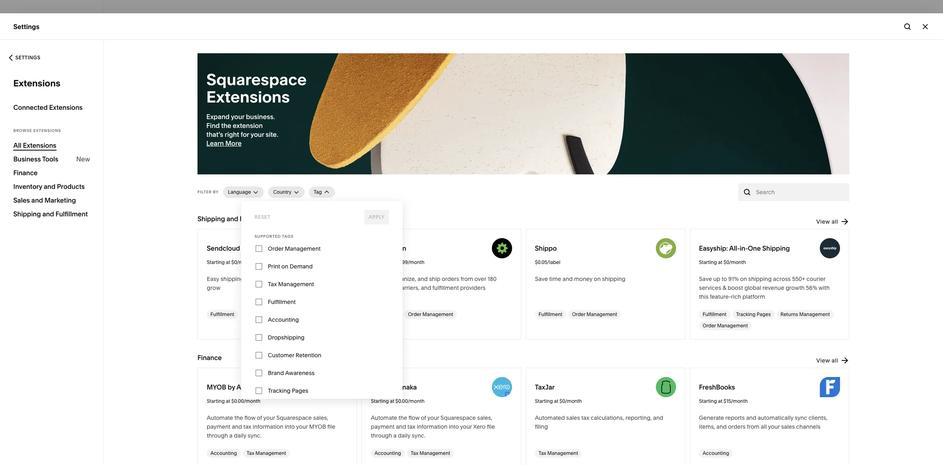 Task type: describe. For each thing, give the bounding box(es) containing it.
by for filter
[[213, 190, 219, 194]]

automatically
[[758, 415, 794, 422]]

providers
[[460, 284, 486, 292]]

returns management
[[781, 312, 830, 318]]

tax inside automated sales tax calculations, reporting, and filing
[[582, 415, 590, 422]]

0 horizontal spatial tracking pages
[[268, 388, 308, 395]]

shipstation
[[371, 244, 407, 253]]

into for xero
[[449, 424, 459, 431]]

56%
[[806, 284, 818, 292]]

returns
[[781, 312, 799, 318]]

selling for selling
[[243, 13, 280, 27]]

new
[[76, 155, 90, 163]]

management left now
[[420, 451, 450, 457]]

days left in trial
[[655, 60, 701, 68]]

country button
[[268, 187, 305, 198]]

your inside generate reports and automatically sync clients, items, and orders from all your sales channels
[[769, 424, 780, 431]]

orders inside import, organize, and ship orders from over 180 channels, carriers, and fulfillment providers
[[442, 276, 459, 283]]

order down this on the right of page
[[703, 323, 716, 329]]

easy shipping automation to help your business grow
[[207, 276, 334, 292]]

in-
[[740, 244, 748, 253]]

shipping inside the easy shipping automation to help your business grow
[[221, 276, 244, 283]]

1 vertical spatial tracking
[[268, 388, 290, 395]]

supported tags
[[255, 234, 293, 239]]

for inside expand your business. find the extension that's right for your site. learn more
[[241, 130, 249, 139]]

shippo
[[535, 244, 557, 253]]

starting for xero by amaka
[[371, 398, 389, 405]]

amaka for xero by amaka
[[396, 384, 417, 392]]

and inside inventory and products link
[[44, 183, 55, 191]]

import, organize, and ship orders from over 180 channels, carriers, and fulfillment providers
[[371, 276, 497, 292]]

tax management down automate the flow of your squarespace sales, payment and tax information into your myob file through a daily sync.
[[247, 451, 286, 457]]

a inside subscription choose a subscription plan.
[[296, 165, 299, 172]]

site. inside expand your business. find the extension that's right for your site. learn more
[[266, 130, 278, 139]]

starting at $0.00/month for xero
[[371, 398, 425, 405]]

scheduling for scheduling
[[13, 192, 48, 200]]

view for shipping and fulfillment
[[817, 218, 830, 225]]

at for shipstation
[[390, 259, 394, 266]]

file for myob
[[328, 424, 336, 431]]

on right money at the right bottom
[[594, 276, 601, 283]]

ways
[[277, 245, 299, 256]]

0 horizontal spatial myob
[[207, 384, 226, 392]]

fulfillment up supported at bottom
[[240, 215, 272, 223]]

connected
[[13, 103, 48, 112]]

details
[[670, 161, 690, 169]]

sell
[[312, 245, 327, 256]]

tax management down filing
[[539, 451, 578, 457]]

tax down automate the flow of your squarespace sales, payment and tax information into your myob file through a daily sync.
[[247, 451, 254, 457]]

organize,
[[392, 276, 416, 283]]

orders inside generate reports and automatically sync clients, items, and orders from all your sales channels
[[728, 424, 746, 431]]

filter by
[[198, 190, 219, 194]]

platform
[[743, 293, 766, 301]]

inventory.
[[327, 94, 349, 100]]

shipping inside "link"
[[13, 210, 41, 218]]

0 vertical spatial finance
[[13, 169, 38, 177]]

automate the flow of your squarespace sales, payment and tax information into your myob file through a daily sync.
[[207, 415, 336, 440]]

invoicing link
[[18, 118, 94, 131]]

expand
[[207, 113, 230, 121]]

the inside automate the flow of your squarespace sales, payment and tax information into your xero file through a daily sync.
[[399, 415, 407, 422]]

all extensions
[[13, 141, 56, 150]]

automate for automate the flow of your squarespace sales, payment and tax information into your myob file through a daily sync.
[[207, 415, 233, 422]]

squarespace for automate the flow of your squarespace sales, payment and tax information into your myob file through a daily sync.
[[277, 415, 312, 422]]

grow your business
[[243, 407, 328, 418]]

selling for selling tools
[[18, 135, 36, 142]]

by for xero
[[387, 384, 394, 392]]

starting for taxjar
[[535, 398, 553, 405]]

$0/month for sendcloud
[[231, 259, 254, 266]]

create
[[328, 286, 349, 294]]

services,
[[664, 286, 691, 294]]

1 horizontal spatial shipping
[[198, 215, 225, 223]]

sendcloud
[[207, 244, 240, 253]]

view all button for shipping and fulfillment
[[817, 215, 850, 229]]

publish
[[731, 82, 754, 91]]

at for taxjar
[[554, 398, 559, 405]]

tax for automate the flow of your squarespace sales, payment and tax information into your xero file through a daily sync.
[[408, 424, 416, 431]]

supported
[[255, 234, 281, 239]]

1 manage from the top
[[632, 150, 657, 158]]

invoicing
[[18, 121, 42, 128]]

all for shipping and fulfillment
[[832, 218, 839, 225]]

order management down create a guided series of lessons to teach a skill or educate on a topic
[[408, 312, 453, 318]]

on inside create a guided series of lessons to teach a skill or educate on a topic
[[328, 295, 336, 303]]

and inside "manage projects and invoice clients manage the details needed to deliver a professional service experience."
[[686, 150, 698, 158]]

days.
[[411, 451, 424, 458]]

order down create a guided series of lessons to teach a skill or educate on a topic
[[408, 312, 422, 318]]

and right "time"
[[563, 276, 573, 283]]

extensions for connected extensions
[[49, 103, 83, 112]]

scheduled
[[630, 286, 662, 294]]

business.
[[246, 113, 275, 121]]

0%
[[589, 57, 597, 63]]

tax down print
[[268, 281, 277, 288]]

0 vertical spatial trial
[[689, 60, 701, 68]]

to left publish
[[724, 82, 730, 91]]

your inside products add products to your inventory.
[[315, 94, 325, 100]]

starting at $0/month for easyship: all-in-one shipping
[[699, 259, 746, 266]]

selling.
[[315, 201, 331, 207]]

into for myob
[[285, 424, 295, 431]]

all for finance
[[832, 357, 839, 364]]

management right returns
[[800, 312, 830, 318]]

subscribe button
[[632, 97, 661, 112]]

2 manage from the top
[[632, 161, 657, 169]]

1 horizontal spatial tracking pages
[[737, 312, 771, 318]]

1 vertical spatial business
[[289, 407, 328, 418]]

contacts link
[[13, 162, 90, 172]]

payment for automate the flow of your squarespace sales, payment and tax information into your myob file through a daily sync.
[[207, 424, 231, 431]]

appointments
[[722, 286, 765, 294]]

1 horizontal spatial 14
[[637, 55, 650, 71]]

finance link
[[13, 166, 90, 180]]

go
[[277, 201, 284, 207]]

to inside products add products to your inventory.
[[310, 94, 314, 100]]

way
[[292, 130, 301, 136]]

print on demand
[[268, 263, 313, 270]]

1 horizontal spatial in
[[682, 60, 688, 68]]

tax for automate the flow of your squarespace sales, payment and tax information into your myob file through a daily sync.
[[243, 424, 252, 431]]

subscribe
[[632, 101, 661, 107]]

order management down the feature-
[[703, 323, 748, 329]]

country
[[273, 189, 292, 195]]

analytics link
[[13, 177, 90, 186]]

out
[[505, 451, 514, 458]]

starting at $15/month
[[699, 398, 748, 405]]

fulfillment down the feature-
[[703, 312, 727, 318]]

projects
[[659, 150, 684, 158]]

to left sell
[[301, 245, 310, 256]]

information for myob
[[253, 424, 284, 431]]

publish go live and start selling.
[[277, 193, 331, 207]]

to right now
[[463, 451, 469, 458]]

amaka for myob by amaka
[[237, 384, 258, 392]]

at for sendcloud
[[226, 259, 230, 266]]

tax down filing
[[539, 451, 547, 457]]

sales
[[13, 196, 30, 204]]

save for easyship: all-in-one shipping
[[699, 276, 712, 283]]

up for to
[[714, 276, 721, 283]]

set up your store
[[255, 51, 327, 62]]

management down demand
[[278, 281, 314, 288]]

discounts link
[[18, 104, 94, 118]]

0 vertical spatial xero
[[371, 384, 385, 392]]

information for xero
[[417, 424, 448, 431]]

channels
[[797, 424, 821, 431]]

fulfillment down grow
[[211, 312, 234, 318]]

rich
[[731, 293, 742, 301]]

squarespace for automate the flow of your squarespace sales, payment and tax information into your xero file through a daily sync.
[[441, 415, 476, 422]]

order management down classes
[[572, 312, 618, 318]]

to inside payments add a way to get paid.
[[302, 130, 306, 136]]

days
[[655, 60, 669, 68]]

tax management down the print on demand
[[268, 281, 314, 288]]

1 horizontal spatial for
[[660, 137, 669, 142]]

filter
[[198, 190, 212, 194]]

that's
[[207, 130, 223, 139]]

scheduling sell live, scheduled services, coaching appointments or classes
[[604, 275, 773, 303]]

and right reports
[[747, 415, 757, 422]]

global
[[745, 284, 762, 292]]

shipping and fulfillment inside "link"
[[13, 210, 88, 218]]

store
[[305, 51, 327, 62]]

all-
[[730, 244, 740, 253]]

find
[[207, 122, 220, 130]]

to inside "manage projects and invoice clients manage the details needed to deliver a professional service experience."
[[717, 161, 723, 169]]

add for products
[[277, 94, 287, 100]]

daily for automate the flow of your squarespace sales, payment and tax information into your myob file through a daily sync.
[[234, 432, 246, 440]]

save for shippo
[[535, 276, 548, 283]]

0 vertical spatial tracking
[[737, 312, 756, 318]]

and inside automated sales tax calculations, reporting, and filing
[[653, 415, 664, 422]]

growth
[[786, 284, 805, 292]]

0 vertical spatial marketing
[[13, 148, 45, 156]]

scheduling link
[[13, 191, 90, 201]]

tax left upgrade
[[411, 451, 419, 457]]

payment for automate the flow of your squarespace sales, payment and tax information into your xero file through a daily sync.
[[371, 424, 395, 431]]

management down automate the flow of your squarespace sales, payment and tax information into your myob file through a daily sync.
[[256, 451, 286, 457]]

$0.00/month for xero by amaka
[[396, 398, 425, 405]]

tags
[[282, 234, 293, 239]]

courier
[[807, 276, 826, 283]]

management down classes
[[587, 312, 618, 318]]

products for products
[[18, 80, 42, 87]]

a inside payments add a way to get paid.
[[288, 130, 291, 136]]

management down filing
[[548, 451, 578, 457]]

accounting for automate the flow of your squarespace sales, payment and tax information into your xero file through a daily sync.
[[375, 451, 401, 457]]

help
[[284, 276, 296, 283]]

starting at $0.00/month for myob
[[207, 398, 261, 405]]

management up demand
[[285, 245, 321, 253]]

from inside import, organize, and ship orders from over 180 channels, carriers, and fulfillment providers
[[461, 276, 473, 283]]

reports
[[726, 415, 745, 422]]

on inside save up to 91% on shipping across 550+ courier services & boost global revenue growth 56% with this feature-rich platform
[[741, 276, 747, 283]]

1 vertical spatial marketing
[[45, 196, 76, 204]]

language button
[[223, 187, 264, 198]]

squarespace down set
[[207, 70, 307, 89]]

demand
[[290, 263, 313, 270]]

freshbooks
[[699, 384, 735, 392]]

1 vertical spatial finance
[[198, 354, 222, 362]]

1 horizontal spatial products
[[57, 183, 85, 191]]

most
[[490, 451, 504, 458]]

over
[[475, 276, 486, 283]]

settings inside button
[[15, 55, 40, 61]]

accounting for generate reports and automatically sync clients, items, and orders from all your sales channels
[[703, 451, 730, 457]]

easyship: all-in-one shipping
[[699, 244, 790, 253]]

tools for selling tools
[[37, 135, 51, 142]]

one
[[748, 244, 761, 253]]

1 vertical spatial get
[[470, 451, 479, 458]]

extensions up connected
[[13, 78, 60, 89]]



Task type: locate. For each thing, give the bounding box(es) containing it.
1 $0.00/month from the left
[[231, 398, 261, 405]]

0 vertical spatial up
[[271, 51, 282, 62]]

sync. for automate the flow of your squarespace sales, payment and tax information into your xero file through a daily sync.
[[412, 432, 426, 440]]

1 into from the left
[[285, 424, 295, 431]]

starting down xero by amaka on the bottom of the page
[[371, 398, 389, 405]]

flow inside automate the flow of your squarespace sales, payment and tax information into your xero file through a daily sync.
[[409, 415, 420, 422]]

0 horizontal spatial finance
[[13, 169, 38, 177]]

easyship:
[[699, 244, 728, 253]]

and inside automate the flow of your squarespace sales, payment and tax information into your myob file through a daily sync.
[[232, 424, 242, 431]]

0 horizontal spatial shipping
[[221, 276, 244, 283]]

1 vertical spatial manage
[[632, 161, 657, 169]]

manage projects and invoice clients manage the details needed to deliver a professional service experience.
[[632, 150, 790, 178]]

products up the scheduling link
[[57, 183, 85, 191]]

fulfillment inside "link"
[[56, 210, 88, 218]]

management down teach
[[423, 312, 453, 318]]

0 horizontal spatial $0/month
[[231, 259, 254, 266]]

generate reports and automatically sync clients, items, and orders from all your sales channels
[[699, 415, 828, 431]]

finance
[[13, 169, 38, 177], [198, 354, 222, 362]]

1 vertical spatial selling
[[18, 135, 36, 142]]

the inside automate the flow of your squarespace sales, payment and tax information into your myob file through a daily sync.
[[235, 415, 243, 422]]

a inside automate the flow of your squarespace sales, payment and tax information into your xero file through a daily sync.
[[394, 432, 397, 440]]

business down the awareness
[[289, 407, 328, 418]]

0 horizontal spatial automate
[[207, 415, 233, 422]]

1 vertical spatial more
[[253, 245, 275, 256]]

and inside sales and marketing link
[[31, 196, 43, 204]]

educate
[[484, 286, 509, 294]]

xero inside automate the flow of your squarespace sales, payment and tax information into your xero file through a daily sync.
[[473, 424, 486, 431]]

file inside automate the flow of your squarespace sales, payment and tax information into your myob file through a daily sync.
[[328, 424, 336, 431]]

automate
[[207, 415, 233, 422], [371, 415, 397, 422]]

scheduling inside scheduling sell live, scheduled services, coaching appointments or classes
[[604, 275, 638, 283]]

1 automate from the left
[[207, 415, 233, 422]]

upgrade
[[426, 451, 449, 458]]

needed
[[692, 161, 716, 169]]

set
[[255, 51, 269, 62]]

0 horizontal spatial tracking
[[268, 388, 290, 395]]

settings up products link
[[15, 55, 40, 61]]

through
[[207, 432, 228, 440], [371, 432, 392, 440]]

0 vertical spatial get
[[308, 130, 315, 136]]

2 horizontal spatial starting at $0/month
[[699, 259, 746, 266]]

extensions up invoicing link
[[49, 103, 83, 112]]

selling inside selling tools link
[[18, 135, 36, 142]]

analytics
[[13, 177, 42, 185]]

tools for business tools
[[42, 155, 58, 163]]

to right the way at left top
[[302, 130, 306, 136]]

1 add from the top
[[277, 94, 287, 100]]

shipping up sell
[[602, 276, 626, 283]]

and down ship
[[421, 284, 431, 292]]

deliver
[[725, 161, 746, 169]]

0 horizontal spatial from
[[461, 276, 473, 283]]

scheduling down inventory
[[13, 192, 48, 200]]

information down grow
[[253, 424, 284, 431]]

0 vertical spatial business
[[310, 276, 334, 283]]

$0.00/month up grow
[[231, 398, 261, 405]]

save
[[535, 276, 548, 283], [699, 276, 712, 283]]

1 horizontal spatial automate
[[371, 415, 397, 422]]

1 horizontal spatial more
[[253, 245, 275, 256]]

save inside save up to 91% on shipping across 550+ courier services & boost global revenue growth 56% with this feature-rich platform
[[699, 276, 712, 283]]

right
[[225, 130, 239, 139]]

through for automate the flow of your squarespace sales, payment and tax information into your xero file through a daily sync.
[[371, 432, 392, 440]]

$0.00/month
[[231, 398, 261, 405], [396, 398, 425, 405]]

1 horizontal spatial sales,
[[477, 415, 493, 422]]

1 vertical spatial view
[[817, 357, 830, 364]]

invoice
[[699, 150, 721, 158]]

2 view all button from the top
[[817, 354, 850, 368]]

fulfillment down "time"
[[539, 312, 563, 318]]

daily for automate the flow of your squarespace sales, payment and tax information into your xero file through a daily sync.
[[398, 432, 411, 440]]

automate down xero by amaka on the bottom of the page
[[371, 415, 397, 422]]

file for xero
[[487, 424, 495, 431]]

live
[[285, 201, 293, 207]]

0 horizontal spatial sync.
[[248, 432, 262, 440]]

clients,
[[809, 415, 828, 422]]

2 shipping from the left
[[602, 276, 626, 283]]

1 payment from the left
[[207, 424, 231, 431]]

extensions for all extensions
[[23, 141, 56, 150]]

1 starting at $0.00/month from the left
[[207, 398, 261, 405]]

of inside create a guided series of lessons to teach a skill or educate on a topic
[[399, 286, 405, 294]]

1 vertical spatial in
[[398, 451, 402, 458]]

shipping for shippo
[[602, 276, 626, 283]]

boost
[[728, 284, 743, 292]]

0 vertical spatial selling
[[243, 13, 280, 27]]

reporting,
[[626, 415, 652, 422]]

at down myob by amaka
[[226, 398, 230, 405]]

automate for automate the flow of your squarespace sales, payment and tax information into your xero file through a daily sync.
[[371, 415, 397, 422]]

automate inside automate the flow of your squarespace sales, payment and tax information into your xero file through a daily sync.
[[371, 415, 397, 422]]

fulfillment down the easy shipping automation to help your business grow at the left
[[268, 299, 296, 306]]

automate down myob by amaka
[[207, 415, 233, 422]]

at down easyship: at the bottom
[[719, 259, 723, 266]]

sales right automated
[[567, 415, 580, 422]]

2 save from the left
[[699, 276, 712, 283]]

2 sync. from the left
[[412, 432, 426, 440]]

1 or from the left
[[476, 286, 482, 294]]

inventory
[[13, 183, 42, 191]]

a inside "manage projects and invoice clients manage the details needed to deliver a professional service experience."
[[747, 161, 751, 169]]

sell
[[604, 286, 615, 294]]

through inside automate the flow of your squarespace sales, payment and tax information into your myob file through a daily sync.
[[207, 432, 228, 440]]

0 vertical spatial site.
[[770, 82, 783, 91]]

1 horizontal spatial through
[[371, 432, 392, 440]]

save up services
[[699, 276, 712, 283]]

view all button for finance
[[817, 354, 850, 368]]

experience.
[[656, 170, 692, 178]]

flow for automate the flow of your squarespace sales, payment and tax information into your myob file through a daily sync.
[[245, 415, 256, 422]]

to left help at the left of the page
[[277, 276, 283, 283]]

to inside create a guided series of lessons to teach a skill or educate on a topic
[[431, 286, 437, 294]]

fulfillment
[[56, 210, 88, 218], [240, 215, 272, 223], [268, 299, 296, 306], [211, 312, 234, 318], [539, 312, 563, 318], [703, 312, 727, 318]]

fulfillment down sales and marketing link
[[56, 210, 88, 218]]

daily inside automate the flow of your squarespace sales, payment and tax information into your myob file through a daily sync.
[[234, 432, 246, 440]]

and down language
[[227, 215, 238, 223]]

of
[[399, 286, 405, 294], [257, 415, 262, 422], [421, 415, 426, 422], [515, 451, 520, 458]]

and up lessons
[[418, 276, 428, 283]]

orders up fulfillment
[[442, 276, 459, 283]]

sales, for xero
[[477, 415, 493, 422]]

scheduling up live,
[[604, 275, 638, 283]]

shipping inside save up to 91% on shipping across 550+ courier services & boost global revenue growth 56% with this feature-rich platform
[[749, 276, 772, 283]]

1 sales, from the left
[[313, 415, 328, 422]]

to left deliver
[[717, 161, 723, 169]]

up inside save up to 91% on shipping across 550+ courier services & boost global revenue growth 56% with this feature-rich platform
[[714, 276, 721, 283]]

and inside shipping and fulfillment "link"
[[42, 210, 54, 218]]

0 horizontal spatial flow
[[245, 415, 256, 422]]

order management down tags in the left bottom of the page
[[268, 245, 321, 253]]

into down grow your business
[[285, 424, 295, 431]]

sales, for myob
[[313, 415, 328, 422]]

starting for freshbooks
[[699, 398, 717, 405]]

tax down grow
[[243, 424, 252, 431]]

1 horizontal spatial starting at $0.00/month
[[371, 398, 425, 405]]

order down the supported tags
[[268, 245, 283, 253]]

add inside payments add a way to get paid.
[[277, 130, 287, 136]]

0 horizontal spatial sales
[[567, 415, 580, 422]]

2 amaka from the left
[[396, 384, 417, 392]]

2 file from the left
[[487, 424, 495, 431]]

subscription
[[277, 157, 311, 165]]

1 vertical spatial sales
[[782, 424, 795, 431]]

on right print
[[281, 263, 288, 270]]

brand awareness
[[268, 370, 315, 377]]

print
[[268, 263, 280, 270]]

0 vertical spatial tools
[[37, 135, 51, 142]]

1 horizontal spatial pages
[[757, 312, 771, 318]]

manage down suggested
[[632, 150, 657, 158]]

daily inside automate the flow of your squarespace sales, payment and tax information into your xero file through a daily sync.
[[398, 432, 411, 440]]

in right left
[[682, 60, 688, 68]]

1 view from the top
[[817, 218, 830, 225]]

connected extensions link
[[13, 101, 90, 114]]

1 vertical spatial 14
[[404, 451, 409, 458]]

get started button
[[604, 310, 638, 325]]

tools up finance link
[[42, 155, 58, 163]]

starting for easyship: all-in-one shipping
[[699, 259, 717, 266]]

tax up days.
[[408, 424, 416, 431]]

1 flow from the left
[[245, 415, 256, 422]]

1 horizontal spatial payment
[[371, 424, 395, 431]]

starting at $0/month for sendcloud
[[207, 259, 254, 266]]

squarespace inside automate the flow of your squarespace sales, payment and tax information into your myob file through a daily sync.
[[277, 415, 312, 422]]

extensions up 'business.'
[[207, 87, 290, 107]]

scheduling for scheduling sell live, scheduled services, coaching appointments or classes
[[604, 275, 638, 283]]

2 or from the left
[[767, 286, 773, 294]]

2 daily from the left
[[398, 432, 411, 440]]

squarespace inside automate the flow of your squarespace sales, payment and tax information into your xero file through a daily sync.
[[441, 415, 476, 422]]

1 horizontal spatial finance
[[198, 354, 222, 362]]

1 shipping from the left
[[221, 276, 244, 283]]

order left get
[[572, 312, 586, 318]]

sync. inside automate the flow of your squarespace sales, payment and tax information into your myob file through a daily sync.
[[248, 432, 262, 440]]

0 horizontal spatial through
[[207, 432, 228, 440]]

extensions
[[13, 78, 60, 89], [207, 87, 290, 107], [49, 103, 83, 112], [33, 129, 61, 133], [23, 141, 56, 150]]

extensions up selling tools
[[33, 129, 61, 133]]

up for your
[[271, 51, 282, 62]]

1 horizontal spatial into
[[449, 424, 459, 431]]

xero
[[371, 384, 385, 392], [473, 424, 486, 431]]

2 flow from the left
[[409, 415, 420, 422]]

1 horizontal spatial $0.00/month
[[396, 398, 425, 405]]

more inside expand your business. find the extension that's right for your site. learn more
[[225, 139, 242, 147]]

starting for shipstation
[[371, 259, 389, 266]]

myob inside automate the flow of your squarespace sales, payment and tax information into your myob file through a daily sync.
[[309, 424, 326, 431]]

this
[[699, 293, 709, 301]]

payment inside automate the flow of your squarespace sales, payment and tax information into your myob file through a daily sync.
[[207, 424, 231, 431]]

and inside publish go live and start selling.
[[294, 201, 303, 207]]

of inside automate the flow of your squarespace sales, payment and tax information into your myob file through a daily sync.
[[257, 415, 262, 422]]

flow for automate the flow of your squarespace sales, payment and tax information into your xero file through a daily sync.
[[409, 415, 420, 422]]

information inside automate the flow of your squarespace sales, payment and tax information into your myob file through a daily sync.
[[253, 424, 284, 431]]

0 vertical spatial orders
[[442, 276, 459, 283]]

tax inside automate the flow of your squarespace sales, payment and tax information into your xero file through a daily sync.
[[408, 424, 416, 431]]

add for payments
[[277, 130, 287, 136]]

sales and marketing
[[13, 196, 76, 204]]

to inside the easy shipping automation to help your business grow
[[277, 276, 283, 283]]

channels,
[[371, 284, 397, 292]]

settings up website at top left
[[13, 22, 39, 31]]

0 horizontal spatial trial
[[372, 451, 382, 458]]

starting down freshbooks
[[699, 398, 717, 405]]

1 vertical spatial scheduling
[[604, 275, 638, 283]]

file inside automate the flow of your squarespace sales, payment and tax information into your xero file through a daily sync.
[[487, 424, 495, 431]]

0 horizontal spatial site.
[[266, 130, 278, 139]]

all inside generate reports and automatically sync clients, items, and orders from all your sales channels
[[761, 424, 767, 431]]

2 horizontal spatial tax
[[582, 415, 590, 422]]

through inside automate the flow of your squarespace sales, payment and tax information into your xero file through a daily sync.
[[371, 432, 392, 440]]

from up providers
[[461, 276, 473, 283]]

1 vertical spatial view all button
[[817, 354, 850, 368]]

from down automatically
[[747, 424, 760, 431]]

up
[[271, 51, 282, 62], [714, 276, 721, 283]]

0 horizontal spatial or
[[476, 286, 482, 294]]

1 horizontal spatial trial
[[689, 60, 701, 68]]

2 view all from the top
[[817, 357, 839, 364]]

extensions inside 'squarespace extensions'
[[207, 87, 290, 107]]

of inside automate the flow of your squarespace sales, payment and tax information into your xero file through a daily sync.
[[421, 415, 426, 422]]

the inside expand your business. find the extension that's right for your site. learn more
[[221, 122, 231, 130]]

0 horizontal spatial sales,
[[313, 415, 328, 422]]

into inside automate the flow of your squarespace sales, payment and tax information into your myob file through a daily sync.
[[285, 424, 295, 431]]

1 horizontal spatial daily
[[398, 432, 411, 440]]

your inside the easy shipping automation to help your business grow
[[297, 276, 309, 283]]

1 horizontal spatial file
[[487, 424, 495, 431]]

squarespace right grow
[[277, 415, 312, 422]]

0 vertical spatial from
[[461, 276, 473, 283]]

starting for sendcloud
[[207, 259, 225, 266]]

at down shipstation
[[390, 259, 394, 266]]

1 horizontal spatial from
[[747, 424, 760, 431]]

tax management left now
[[411, 451, 450, 457]]

trial
[[689, 60, 701, 68], [372, 451, 382, 458]]

$0/month for taxjar
[[560, 398, 582, 405]]

tax inside automate the flow of your squarespace sales, payment and tax information into your myob file through a daily sync.
[[243, 424, 252, 431]]

save up to 91% on shipping across 550+ courier services & boost global revenue growth 56% with this feature-rich platform
[[699, 276, 830, 301]]

view for finance
[[817, 357, 830, 364]]

and inside automate the flow of your squarespace sales, payment and tax information into your xero file through a daily sync.
[[396, 424, 406, 431]]

at for xero by amaka
[[390, 398, 394, 405]]

1 vertical spatial site.
[[266, 130, 278, 139]]

for down 'extension'
[[241, 130, 249, 139]]

2 into from the left
[[449, 424, 459, 431]]

0 vertical spatial pages
[[757, 312, 771, 318]]

2 add from the top
[[277, 130, 287, 136]]

1 vertical spatial up
[[714, 276, 721, 283]]

2 through from the left
[[371, 432, 392, 440]]

left
[[671, 60, 681, 68]]

3 shipping from the left
[[749, 276, 772, 283]]

1 horizontal spatial myob
[[309, 424, 326, 431]]

2 horizontal spatial shipping
[[763, 244, 790, 253]]

and down generate at the right
[[717, 424, 727, 431]]

and down sales and marketing link
[[42, 210, 54, 218]]

automated
[[535, 415, 565, 422]]

subscribe
[[692, 82, 722, 91]]

management down rich
[[718, 323, 748, 329]]

2 sales, from the left
[[477, 415, 493, 422]]

0 vertical spatial in
[[682, 60, 688, 68]]

0 horizontal spatial amaka
[[237, 384, 258, 392]]

management
[[285, 245, 321, 253], [278, 281, 314, 288], [423, 312, 453, 318], [587, 312, 618, 318], [800, 312, 830, 318], [718, 323, 748, 329], [256, 451, 286, 457], [420, 451, 450, 457], [548, 451, 578, 457]]

0 vertical spatial view
[[817, 218, 830, 225]]

at for myob by amaka
[[226, 398, 230, 405]]

suggested for you
[[632, 137, 679, 142]]

a inside automate the flow of your squarespace sales, payment and tax information into your myob file through a daily sync.
[[229, 432, 233, 440]]

import,
[[371, 276, 390, 283]]

1 information from the left
[[253, 424, 284, 431]]

teach
[[439, 286, 456, 294]]

extensions for squarespace extensions
[[207, 87, 290, 107]]

on down create at the bottom of the page
[[328, 295, 336, 303]]

scheduling
[[13, 192, 48, 200], [604, 275, 638, 283]]

0 horizontal spatial file
[[328, 424, 336, 431]]

shipping for easyship: all-in-one shipping
[[749, 276, 772, 283]]

payment
[[207, 424, 231, 431], [371, 424, 395, 431]]

0 horizontal spatial tax
[[243, 424, 252, 431]]

1 horizontal spatial amaka
[[396, 384, 417, 392]]

0 horizontal spatial orders
[[442, 276, 459, 283]]

to down ship
[[431, 286, 437, 294]]

0 horizontal spatial $0.00/month
[[231, 398, 261, 405]]

browse
[[13, 129, 32, 133]]

2 starting at $0.00/month from the left
[[371, 398, 425, 405]]

0 vertical spatial all
[[832, 218, 839, 225]]

0 horizontal spatial by
[[213, 190, 219, 194]]

automated sales tax calculations, reporting, and filing
[[535, 415, 664, 431]]

the left grow
[[235, 415, 243, 422]]

$15/month
[[724, 398, 748, 405]]

through for automate the flow of your squarespace sales, payment and tax information into your myob file through a daily sync.
[[207, 432, 228, 440]]

at down xero by amaka on the bottom of the page
[[390, 398, 394, 405]]

2 information from the left
[[417, 424, 448, 431]]

from inside generate reports and automatically sync clients, items, and orders from all your sales channels
[[747, 424, 760, 431]]

1 horizontal spatial site.
[[535, 451, 546, 458]]

0 horizontal spatial more
[[225, 139, 242, 147]]

sales inside generate reports and automatically sync clients, items, and orders from all your sales channels
[[782, 424, 795, 431]]

starting down myob by amaka
[[207, 398, 225, 405]]

information up upgrade
[[417, 424, 448, 431]]

starting down easyship: at the bottom
[[699, 259, 717, 266]]

1 horizontal spatial flow
[[409, 415, 420, 422]]

0 horizontal spatial starting at $0/month
[[207, 259, 254, 266]]

1 daily from the left
[[234, 432, 246, 440]]

1 vertical spatial trial
[[372, 451, 382, 458]]

when
[[632, 82, 650, 91]]

tracking down the platform
[[737, 312, 756, 318]]

browse extensions
[[13, 129, 61, 133]]

series
[[379, 286, 397, 294]]

add left products
[[277, 94, 287, 100]]

or inside create a guided series of lessons to teach a skill or educate on a topic
[[476, 286, 482, 294]]

add down "payments"
[[277, 130, 287, 136]]

grow
[[207, 284, 221, 292]]

1 sync. from the left
[[248, 432, 262, 440]]

1 vertical spatial xero
[[473, 424, 486, 431]]

reset button
[[255, 210, 270, 225]]

sales inside automated sales tax calculations, reporting, and filing
[[567, 415, 580, 422]]

sync. for automate the flow of your squarespace sales, payment and tax information into your myob file through a daily sync.
[[248, 432, 262, 440]]

website link
[[13, 50, 90, 59]]

0 horizontal spatial in
[[398, 451, 402, 458]]

information inside automate the flow of your squarespace sales, payment and tax information into your xero file through a daily sync.
[[417, 424, 448, 431]]

Search field
[[756, 188, 845, 197]]

to inside save up to 91% on shipping across 550+ courier services & boost global revenue growth 56% with this feature-rich platform
[[722, 276, 727, 283]]

1 horizontal spatial up
[[714, 276, 721, 283]]

start
[[304, 201, 314, 207]]

sales, inside automate the flow of your squarespace sales, payment and tax information into your xero file through a daily sync.
[[477, 415, 493, 422]]

1 horizontal spatial by
[[228, 384, 235, 392]]

retention
[[296, 352, 321, 359]]

add inside products add products to your inventory.
[[277, 94, 287, 100]]

tracking pages down brand awareness
[[268, 388, 308, 395]]

view all for shipping and fulfillment
[[817, 218, 839, 225]]

the inside "manage projects and invoice clients manage the details needed to deliver a professional service experience."
[[659, 161, 669, 169]]

marketing up contacts
[[13, 148, 45, 156]]

starting
[[207, 259, 225, 266], [371, 259, 389, 266], [699, 259, 717, 266], [207, 398, 225, 405], [371, 398, 389, 405], [535, 398, 553, 405], [699, 398, 717, 405]]

sales down automatically
[[782, 424, 795, 431]]

into inside automate the flow of your squarespace sales, payment and tax information into your xero file through a daily sync.
[[449, 424, 459, 431]]

accounting for automate the flow of your squarespace sales, payment and tax information into your myob file through a daily sync.
[[211, 451, 237, 457]]

products inside products add products to your inventory.
[[277, 86, 301, 94]]

1 vertical spatial pages
[[292, 388, 308, 395]]

reset
[[255, 214, 270, 220]]

0 vertical spatial settings
[[13, 22, 39, 31]]

1 file from the left
[[328, 424, 336, 431]]

more down supported at bottom
[[253, 245, 275, 256]]

or inside scheduling sell live, scheduled services, coaching appointments or classes
[[767, 286, 773, 294]]

1 vertical spatial myob
[[309, 424, 326, 431]]

2 $0.00/month from the left
[[396, 398, 425, 405]]

site. right publish
[[770, 82, 783, 91]]

taxjar
[[535, 384, 555, 392]]

clients
[[723, 150, 743, 158]]

and down myob by amaka
[[232, 424, 242, 431]]

by for myob
[[228, 384, 235, 392]]

get right now
[[470, 451, 479, 458]]

1 vertical spatial view all
[[817, 357, 839, 364]]

settings
[[13, 22, 39, 31], [15, 55, 40, 61]]

or right global
[[767, 286, 773, 294]]

at for easyship: all-in-one shipping
[[719, 259, 723, 266]]

the up experience.
[[659, 161, 669, 169]]

daily up days.
[[398, 432, 411, 440]]

starting for myob by amaka
[[207, 398, 225, 405]]

&
[[723, 284, 727, 292]]

you
[[670, 137, 679, 142]]

shipping right one
[[763, 244, 790, 253]]

14
[[637, 55, 650, 71], [404, 451, 409, 458]]

inventory and products
[[13, 183, 85, 191]]

1 vertical spatial orders
[[728, 424, 746, 431]]

1 horizontal spatial starting at $0/month
[[535, 398, 582, 405]]

shipping and fulfillment down language
[[198, 215, 272, 223]]

and right reporting,
[[653, 415, 664, 422]]

orders down reports
[[728, 424, 746, 431]]

1 horizontal spatial or
[[767, 286, 773, 294]]

0 horizontal spatial into
[[285, 424, 295, 431]]

site.
[[770, 82, 783, 91], [266, 130, 278, 139], [535, 451, 546, 458]]

2 horizontal spatial site.
[[770, 82, 783, 91]]

14 left days
[[637, 55, 650, 71]]

starting at $0.00/month down myob by amaka
[[207, 398, 261, 405]]

extensions for browse extensions
[[33, 129, 61, 133]]

at for freshbooks
[[719, 398, 723, 405]]

get left paid.
[[308, 130, 315, 136]]

pages
[[757, 312, 771, 318], [292, 388, 308, 395]]

automation
[[245, 276, 276, 283]]

$0.00/month for myob by amaka
[[231, 398, 261, 405]]

starting down taxjar
[[535, 398, 553, 405]]

shipping and fulfillment down sales and marketing link
[[13, 210, 88, 218]]

1 save from the left
[[535, 276, 548, 283]]

$0/month up automated
[[560, 398, 582, 405]]

0 vertical spatial view all
[[817, 218, 839, 225]]

sync
[[795, 415, 808, 422]]

0 horizontal spatial pages
[[292, 388, 308, 395]]

xero by amaka
[[371, 384, 417, 392]]

2 view from the top
[[817, 357, 830, 364]]

on right 91%
[[741, 276, 747, 283]]

2 automate from the left
[[371, 415, 397, 422]]

180
[[488, 276, 497, 283]]

2 vertical spatial site.
[[535, 451, 546, 458]]

view all for finance
[[817, 357, 839, 364]]

tracking pages down the platform
[[737, 312, 771, 318]]

1 through from the left
[[207, 432, 228, 440]]

started
[[615, 314, 638, 320]]

starting at $0/month for taxjar
[[535, 398, 582, 405]]

subscription
[[300, 165, 328, 172]]

get inside payments add a way to get paid.
[[308, 130, 315, 136]]

pages down the awareness
[[292, 388, 308, 395]]

1 amaka from the left
[[237, 384, 258, 392]]

marketing
[[13, 148, 45, 156], [45, 196, 76, 204]]

1 view all button from the top
[[817, 215, 850, 229]]

shipping down sales
[[13, 210, 41, 218]]

your
[[284, 51, 303, 62], [755, 82, 769, 91], [315, 94, 325, 100], [231, 113, 245, 121], [251, 130, 264, 139], [297, 276, 309, 283], [268, 407, 287, 418], [263, 415, 275, 422], [428, 415, 439, 422], [296, 424, 308, 431], [460, 424, 472, 431], [769, 424, 780, 431], [522, 451, 533, 458]]

flow up days.
[[409, 415, 420, 422]]

the left most
[[480, 451, 489, 458]]

2 payment from the left
[[371, 424, 395, 431]]

on
[[281, 263, 288, 270], [594, 276, 601, 283], [741, 276, 747, 283], [328, 295, 336, 303]]

$0/month down all-
[[724, 259, 746, 266]]

0 horizontal spatial products
[[18, 80, 42, 87]]

by
[[213, 190, 219, 194], [228, 384, 235, 392], [387, 384, 394, 392]]

1 view all from the top
[[817, 218, 839, 225]]

manage up service
[[632, 161, 657, 169]]

business inside the easy shipping automation to help your business grow
[[310, 276, 334, 283]]

1 horizontal spatial $0/month
[[560, 398, 582, 405]]

shipping down filter by
[[198, 215, 225, 223]]

sales, inside automate the flow of your squarespace sales, payment and tax information into your myob file through a daily sync.
[[313, 415, 328, 422]]

sync. inside automate the flow of your squarespace sales, payment and tax information into your xero file through a daily sync.
[[412, 432, 426, 440]]

payment inside automate the flow of your squarespace sales, payment and tax information into your xero file through a daily sync.
[[371, 424, 395, 431]]

payments add a way to get paid.
[[277, 122, 328, 136]]

0 vertical spatial scheduling
[[13, 192, 48, 200]]

1 vertical spatial tools
[[42, 155, 58, 163]]

marketing link
[[13, 148, 90, 157]]

1 vertical spatial all
[[832, 357, 839, 364]]

automate the flow of your squarespace sales, payment and tax information into your xero file through a daily sync.
[[371, 415, 495, 440]]

easy
[[207, 276, 219, 283]]

across
[[773, 276, 791, 283]]

automate inside automate the flow of your squarespace sales, payment and tax information into your myob file through a daily sync.
[[207, 415, 233, 422]]

1 horizontal spatial information
[[417, 424, 448, 431]]

1 horizontal spatial shipping and fulfillment
[[198, 215, 272, 223]]

flow inside automate the flow of your squarespace sales, payment and tax information into your myob file through a daily sync.
[[245, 415, 256, 422]]

tracking pages
[[737, 312, 771, 318], [268, 388, 308, 395]]

up up services
[[714, 276, 721, 283]]

products for products add products to your inventory.
[[277, 86, 301, 94]]

$0/month for easyship: all-in-one shipping
[[724, 259, 746, 266]]



Task type: vqa. For each thing, say whether or not it's contained in the screenshot.
THE URL
no



